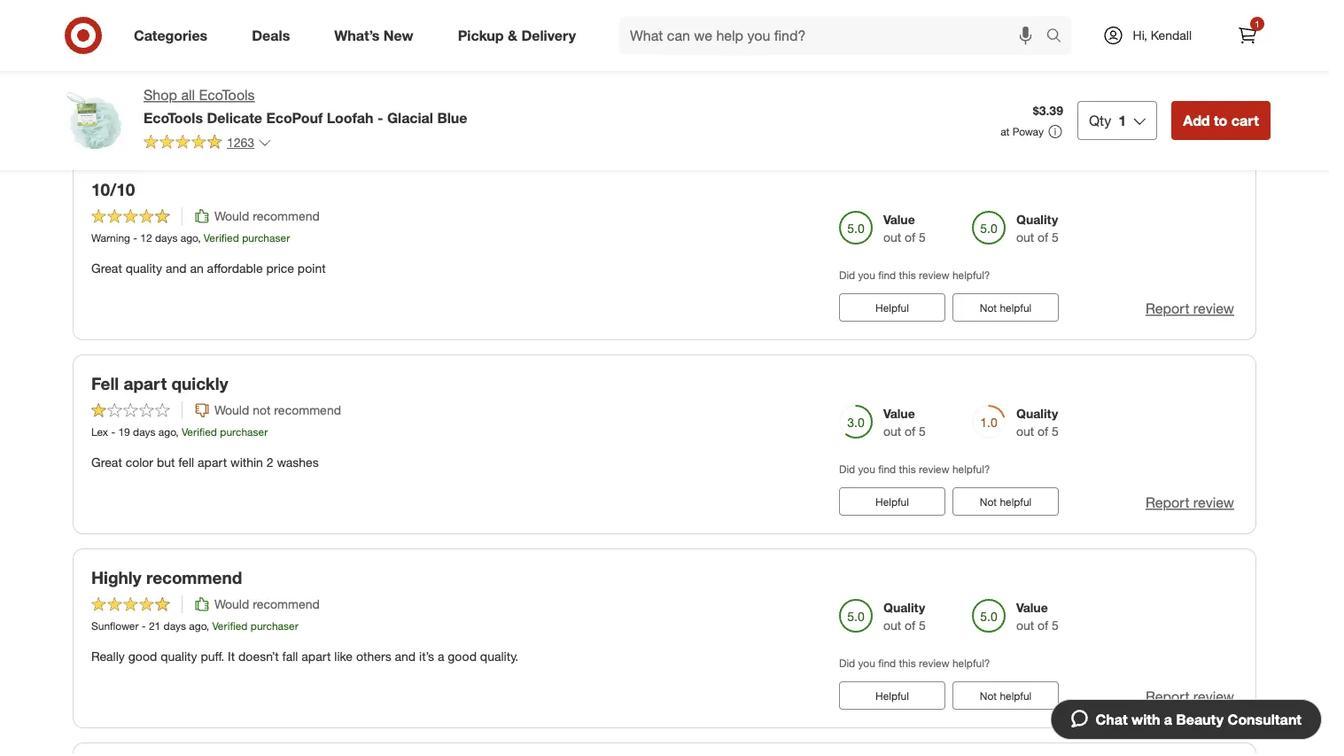 Task type: vqa. For each thing, say whether or not it's contained in the screenshot.


Task type: describe. For each thing, give the bounding box(es) containing it.
difficult
[[220, 67, 260, 82]]

days right the 10
[[188, 37, 210, 51]]

love
[[741, 67, 763, 82]]

like
[[334, 649, 353, 664]]

fell
[[91, 373, 119, 394]]

report review for fell apart quickly
[[1146, 494, 1234, 511]]

did for fell apart quickly
[[839, 462, 855, 476]]

purchaser for fell apart quickly
[[220, 425, 268, 439]]

not helpful for 10/10
[[980, 301, 1032, 314]]

1 helpful from the top
[[1000, 107, 1032, 120]]

days for fell apart quickly
[[133, 425, 156, 439]]

coloradotarget
[[91, 37, 163, 51]]

not helpful for highly recommend
[[980, 689, 1032, 702]]

you for 10/10
[[858, 269, 875, 282]]

1 this from the top
[[899, 75, 916, 88]]

too
[[156, 67, 174, 82]]

1 not from the top
[[980, 107, 997, 120]]

at
[[1001, 125, 1010, 138]]

1 link
[[1228, 16, 1267, 55]]

ago for fell apart quickly
[[158, 425, 176, 439]]

helpful button for recommend
[[839, 681, 945, 710]]

but
[[157, 455, 175, 470]]

pickup & delivery
[[458, 27, 576, 44]]

, for fell apart quickly
[[176, 425, 179, 439]]

highly
[[91, 567, 141, 588]]

0 vertical spatial ecotools
[[199, 86, 255, 104]]

1 good from the left
[[128, 649, 157, 664]]

to left hold
[[263, 67, 274, 82]]

1 you from the top
[[858, 75, 875, 88]]

- inside "shop all ecotools ecotools delicate ecopouf loofah - glacial blue"
[[377, 109, 383, 126]]

helpful for fell apart quickly
[[1000, 495, 1032, 508]]

recommend up hold
[[253, 14, 320, 30]]

very
[[275, 84, 299, 100]]

report for fell apart quickly
[[1146, 494, 1189, 511]]

and left an
[[166, 261, 187, 276]]

did for 10/10
[[839, 269, 855, 282]]

image of ecotools delicate ecopouf loofah - glacial blue image
[[58, 85, 129, 156]]

- for highly recommend
[[142, 619, 146, 633]]

did you find this review helpful? for 10/10
[[839, 269, 990, 282]]

a inside button
[[1164, 711, 1172, 728]]

that
[[373, 84, 395, 100]]

recycled
[[173, 84, 221, 100]]

price
[[266, 261, 294, 276]]

puff.
[[201, 649, 224, 664]]

again
[[694, 84, 724, 100]]

quality.
[[480, 649, 518, 664]]

and up 'every'
[[495, 67, 516, 82]]

what's
[[334, 27, 380, 44]]

0 horizontal spatial apart
[[124, 373, 167, 394]]

0 horizontal spatial not
[[253, 402, 271, 418]]

cart
[[1231, 112, 1259, 129]]

1 would recommend from the top
[[214, 14, 320, 30]]

highly recommend
[[91, 567, 242, 588]]

find for 10/10
[[878, 269, 896, 282]]

12
[[140, 231, 152, 245]]

would not recommend
[[214, 402, 341, 418]]

would inside size is way too big. it's difficult to hold while lathering and using. it's nice and soft, lathers easily even with bar soap. i love that's it's made from recycled material. very dense. note that it says to replace every 30 days. would not purchase again only due to size.
[[579, 84, 614, 100]]

soft,
[[519, 67, 544, 82]]

poway
[[1013, 125, 1044, 138]]

helpful? for 10/10
[[952, 269, 990, 282]]

$3.39
[[1033, 103, 1063, 118]]

sunflower - 21 days ago , verified purchaser
[[91, 619, 298, 633]]

ago for highly recommend
[[189, 619, 206, 633]]

doesn't
[[238, 649, 279, 664]]

with inside size is way too big. it's difficult to hold while lathering and using. it's nice and soft, lathers easily even with bar soap. i love that's it's made from recycled material. very dense. note that it says to replace every 30 days. would not purchase again only due to size.
[[653, 67, 676, 82]]

it
[[228, 649, 235, 664]]

color
[[126, 455, 153, 470]]

beauty
[[1176, 711, 1224, 728]]

purchaser up hold
[[275, 37, 323, 51]]

washes
[[277, 455, 319, 470]]

to inside 'button'
[[1214, 112, 1228, 129]]

qty
[[1089, 112, 1111, 129]]

1263
[[227, 135, 254, 150]]

helpful for 10/10
[[1000, 301, 1032, 314]]

find for fell apart quickly
[[878, 462, 896, 476]]

purchase
[[639, 84, 690, 100]]

fell
[[178, 455, 194, 470]]

loofah
[[327, 109, 374, 126]]

1 horizontal spatial 1
[[1255, 18, 1260, 29]]

ecopouf
[[266, 109, 323, 126]]

easily
[[588, 67, 619, 82]]

made
[[110, 84, 141, 100]]

10/10
[[91, 179, 135, 200]]

- for 10/10
[[133, 231, 137, 245]]

&
[[508, 27, 517, 44]]

within
[[230, 455, 263, 470]]

days.
[[547, 84, 576, 100]]

due
[[754, 84, 775, 100]]

coloradotarget - 10 days ago verified purchaser
[[91, 37, 323, 51]]

did you find this review helpful? for fell apart quickly
[[839, 462, 990, 476]]

recommend up washes
[[274, 402, 341, 418]]

helpful button for apart
[[839, 487, 945, 516]]

kendall
[[1151, 27, 1192, 43]]

only
[[727, 84, 750, 100]]

way
[[130, 67, 152, 82]]

report review for 10/10
[[1146, 300, 1234, 317]]

verified for highly recommend
[[212, 619, 248, 633]]

0 horizontal spatial a
[[438, 649, 444, 664]]

19
[[118, 425, 130, 439]]

you for fell apart quickly
[[858, 462, 875, 476]]

add to cart button
[[1172, 101, 1271, 140]]

great for 10/10
[[91, 261, 122, 276]]

says
[[408, 84, 433, 100]]

1 not helpful from the top
[[980, 107, 1032, 120]]

report for highly recommend
[[1146, 688, 1189, 705]]

shop all ecotools ecotools delicate ecopouf loofah - glacial blue
[[144, 86, 467, 126]]

1 horizontal spatial it's
[[419, 649, 434, 664]]

new
[[384, 27, 413, 44]]

it
[[398, 84, 405, 100]]

shop
[[144, 86, 177, 104]]

affordable
[[207, 261, 263, 276]]

delicate
[[207, 109, 262, 126]]

would up coloradotarget - 10 days ago verified purchaser
[[214, 14, 249, 30]]

big.
[[177, 67, 197, 82]]

hold
[[278, 67, 302, 82]]

helpful? for highly recommend
[[952, 656, 990, 670]]

soap.
[[701, 67, 731, 82]]

using.
[[413, 67, 446, 82]]

would for fell apart quickly
[[214, 402, 249, 418]]

quickly
[[171, 373, 228, 394]]

1 not helpful button from the top
[[953, 100, 1059, 128]]

1 it's from the left
[[201, 67, 216, 82]]

lathering
[[337, 67, 386, 82]]

, for highly recommend
[[206, 619, 209, 633]]

hi, kendall
[[1133, 27, 1192, 43]]

ago up difficult
[[213, 37, 230, 51]]

verified up difficult
[[236, 37, 272, 51]]

and up the it
[[389, 67, 410, 82]]

search button
[[1038, 16, 1081, 58]]

not for 10/10
[[980, 301, 997, 314]]

add
[[1183, 112, 1210, 129]]

great for fell apart quickly
[[91, 455, 122, 470]]

categories link
[[119, 16, 230, 55]]

1 report review from the top
[[1146, 106, 1234, 123]]

at poway
[[1001, 125, 1044, 138]]

all
[[181, 86, 195, 104]]

deals
[[252, 27, 290, 44]]



Task type: locate. For each thing, give the bounding box(es) containing it.
3 helpful? from the top
[[952, 462, 990, 476]]

it's
[[91, 84, 106, 100], [419, 649, 434, 664]]

not inside size is way too big. it's difficult to hold while lathering and using. it's nice and soft, lathers easily even with bar soap. i love that's it's made from recycled material. very dense. note that it says to replace every 30 days. would not purchase again only due to size.
[[618, 84, 635, 100]]

to
[[263, 67, 274, 82], [437, 84, 448, 100], [778, 84, 789, 100], [1214, 112, 1228, 129]]

2 this from the top
[[899, 269, 916, 282]]

ago up an
[[181, 231, 198, 245]]

1 report review button from the top
[[1146, 105, 1234, 125]]

days right 12
[[155, 231, 178, 245]]

great down warning
[[91, 261, 122, 276]]

0 horizontal spatial it's
[[201, 67, 216, 82]]

1 helpful? from the top
[[952, 75, 990, 88]]

not for fell apart quickly
[[980, 495, 997, 508]]

0 horizontal spatial 1
[[1118, 112, 1126, 129]]

this for highly recommend
[[899, 656, 916, 670]]

4 this from the top
[[899, 656, 916, 670]]

3 not from the top
[[980, 495, 997, 508]]

0 vertical spatial apart
[[124, 373, 167, 394]]

1 horizontal spatial not
[[618, 84, 635, 100]]

great quality and an affordable price point
[[91, 261, 326, 276]]

good down 21
[[128, 649, 157, 664]]

2 report from the top
[[1146, 300, 1189, 317]]

, for 10/10
[[198, 231, 201, 245]]

2 not helpful button from the top
[[953, 293, 1059, 322]]

4 report review button from the top
[[1146, 687, 1234, 707]]

4 not from the top
[[980, 689, 997, 702]]

1 vertical spatial apart
[[198, 455, 227, 470]]

days right 19
[[133, 425, 156, 439]]

not helpful button
[[953, 100, 1059, 128], [953, 293, 1059, 322], [953, 487, 1059, 516], [953, 681, 1059, 710]]

it's down size
[[91, 84, 106, 100]]

verified up great quality and an affordable price point
[[204, 231, 239, 245]]

i
[[734, 67, 737, 82]]

would recommend up hold
[[214, 14, 320, 30]]

not helpful button for highly recommend
[[953, 681, 1059, 710]]

verified up great color but fell apart within 2 washes on the bottom
[[182, 425, 217, 439]]

3 not helpful from the top
[[980, 495, 1032, 508]]

- left 12
[[133, 231, 137, 245]]

review
[[919, 75, 950, 88], [1193, 106, 1234, 123], [919, 269, 950, 282], [1193, 300, 1234, 317], [919, 462, 950, 476], [1193, 494, 1234, 511], [919, 656, 950, 670], [1193, 688, 1234, 705]]

1 vertical spatial ecotools
[[144, 109, 203, 126]]

helpful for highly recommend
[[1000, 689, 1032, 702]]

1263 link
[[144, 134, 272, 154]]

4 you from the top
[[858, 656, 875, 670]]

What can we help you find? suggestions appear below search field
[[619, 16, 1051, 55]]

2 it's from the left
[[449, 67, 465, 82]]

2 good from the left
[[448, 649, 477, 664]]

0 vertical spatial would recommend
[[214, 14, 320, 30]]

purchaser up fall
[[251, 619, 298, 633]]

2 horizontal spatial ,
[[206, 619, 209, 633]]

days for highly recommend
[[164, 619, 186, 633]]

ecotools up delicate
[[199, 86, 255, 104]]

2 did you find this review helpful? from the top
[[839, 269, 990, 282]]

great color but fell apart within 2 washes
[[91, 455, 319, 470]]

2 report review button from the top
[[1146, 299, 1234, 319]]

a left beauty
[[1164, 711, 1172, 728]]

purchaser up within
[[220, 425, 268, 439]]

of
[[1038, 36, 1048, 51], [905, 230, 916, 245], [1038, 230, 1048, 245], [905, 424, 916, 439], [1038, 424, 1048, 439], [905, 617, 916, 633], [1038, 617, 1048, 633]]

a
[[438, 649, 444, 664], [1164, 711, 1172, 728]]

days right 21
[[164, 619, 186, 633]]

would for 10/10
[[214, 208, 249, 224]]

size
[[91, 67, 115, 82]]

helpful? for fell apart quickly
[[952, 462, 990, 476]]

2 vertical spatial quality out of 5
[[883, 600, 926, 633]]

4 find from the top
[[878, 656, 896, 670]]

2 vertical spatial apart
[[302, 649, 331, 664]]

this
[[899, 75, 916, 88], [899, 269, 916, 282], [899, 462, 916, 476], [899, 656, 916, 670]]

1 did you find this review helpful? from the top
[[839, 75, 990, 88]]

0 vertical spatial a
[[438, 649, 444, 664]]

recommend up price
[[253, 208, 320, 224]]

2 would recommend from the top
[[214, 208, 320, 224]]

0 horizontal spatial good
[[128, 649, 157, 664]]

helpful for apart
[[876, 495, 909, 508]]

10
[[173, 37, 185, 51]]

with right chat
[[1132, 711, 1160, 728]]

1 helpful button from the top
[[839, 293, 945, 322]]

pickup
[[458, 27, 504, 44]]

it's right others
[[419, 649, 434, 664]]

purchaser for 10/10
[[242, 231, 290, 245]]

quality out of 5 for 10/10
[[1016, 212, 1059, 245]]

1 vertical spatial 1
[[1118, 112, 1126, 129]]

2 you from the top
[[858, 269, 875, 282]]

point
[[298, 261, 326, 276]]

helpful?
[[952, 75, 990, 88], [952, 269, 990, 282], [952, 462, 990, 476], [952, 656, 990, 670]]

not up 2
[[253, 402, 271, 418]]

did for highly recommend
[[839, 656, 855, 670]]

lex - 19 days ago , verified purchaser
[[91, 425, 268, 439]]

not helpful for fell apart quickly
[[980, 495, 1032, 508]]

chat with a beauty consultant button
[[1050, 699, 1322, 740]]

, up fell
[[176, 425, 179, 439]]

4 report from the top
[[1146, 688, 1189, 705]]

would up warning - 12 days ago , verified purchaser
[[214, 208, 249, 224]]

3 helpful button from the top
[[839, 681, 945, 710]]

0 horizontal spatial ,
[[176, 425, 179, 439]]

would down "easily"
[[579, 84, 614, 100]]

to down that's at the top right of the page
[[778, 84, 789, 100]]

3 helpful from the top
[[876, 689, 909, 702]]

deals link
[[237, 16, 312, 55]]

3 this from the top
[[899, 462, 916, 476]]

1 horizontal spatial it's
[[449, 67, 465, 82]]

did you find this review helpful? for highly recommend
[[839, 656, 990, 670]]

qty 1
[[1089, 112, 1126, 129]]

1 horizontal spatial a
[[1164, 711, 1172, 728]]

ecotools down shop
[[144, 109, 203, 126]]

hi,
[[1133, 27, 1147, 43]]

4 not helpful button from the top
[[953, 681, 1059, 710]]

2 did from the top
[[839, 269, 855, 282]]

lex
[[91, 425, 108, 439]]

it's left 'nice'
[[449, 67, 465, 82]]

5
[[1052, 36, 1059, 51], [919, 230, 926, 245], [1052, 230, 1059, 245], [919, 424, 926, 439], [1052, 424, 1059, 439], [919, 617, 926, 633], [1052, 617, 1059, 633]]

not
[[618, 84, 635, 100], [253, 402, 271, 418]]

would recommend up price
[[214, 208, 320, 224]]

report review button for fell apart quickly
[[1146, 493, 1234, 513]]

2 vertical spatial ,
[[206, 619, 209, 633]]

find
[[878, 75, 896, 88], [878, 269, 896, 282], [878, 462, 896, 476], [878, 656, 896, 670]]

sunflower
[[91, 619, 139, 633]]

1 helpful from the top
[[876, 301, 909, 314]]

verified up it on the left bottom of the page
[[212, 619, 248, 633]]

not helpful button for fell apart quickly
[[953, 487, 1059, 516]]

categories
[[134, 27, 208, 44]]

-
[[166, 37, 170, 51], [377, 109, 383, 126], [133, 231, 137, 245], [111, 425, 115, 439], [142, 619, 146, 633]]

0 vertical spatial great
[[91, 261, 122, 276]]

warning
[[91, 231, 130, 245]]

2 not helpful from the top
[[980, 301, 1032, 314]]

helpful button
[[839, 293, 945, 322], [839, 487, 945, 516], [839, 681, 945, 710]]

3 would recommend from the top
[[214, 596, 320, 612]]

it's up recycled
[[201, 67, 216, 82]]

and right others
[[395, 649, 416, 664]]

2 vertical spatial helpful
[[876, 689, 909, 702]]

2 find from the top
[[878, 269, 896, 282]]

2 vertical spatial would recommend
[[214, 596, 320, 612]]

2 horizontal spatial apart
[[302, 649, 331, 664]]

4 did you find this review helpful? from the top
[[839, 656, 990, 670]]

is
[[118, 67, 127, 82]]

2 great from the top
[[91, 455, 122, 470]]

0 vertical spatial quality out of 5
[[1016, 212, 1059, 245]]

1 great from the top
[[91, 261, 122, 276]]

this for fell apart quickly
[[899, 462, 916, 476]]

nice
[[468, 67, 491, 82]]

that's
[[767, 67, 796, 82]]

1 right "qty" in the top right of the page
[[1118, 112, 1126, 129]]

3 you from the top
[[858, 462, 875, 476]]

1 vertical spatial helpful
[[876, 495, 909, 508]]

replace
[[451, 84, 492, 100]]

4 report review from the top
[[1146, 688, 1234, 705]]

4 helpful? from the top
[[952, 656, 990, 670]]

1 report from the top
[[1146, 106, 1189, 123]]

great down lex at bottom left
[[91, 455, 122, 470]]

1 find from the top
[[878, 75, 896, 88]]

would for highly recommend
[[214, 596, 249, 612]]

30
[[529, 84, 543, 100]]

purchaser for highly recommend
[[251, 619, 298, 633]]

0 vertical spatial 1
[[1255, 18, 1260, 29]]

bar
[[679, 67, 697, 82]]

days for 10/10
[[155, 231, 178, 245]]

1 vertical spatial great
[[91, 455, 122, 470]]

0 vertical spatial ,
[[198, 231, 201, 245]]

- left the 10
[[166, 37, 170, 51]]

what's new link
[[319, 16, 436, 55]]

to right says
[[437, 84, 448, 100]]

1 vertical spatial it's
[[419, 649, 434, 664]]

purchaser up price
[[242, 231, 290, 245]]

would recommend for 10/10
[[214, 208, 320, 224]]

- left 21
[[142, 619, 146, 633]]

material.
[[224, 84, 271, 100]]

3 report review button from the top
[[1146, 493, 1234, 513]]

recommend up the sunflower - 21 days ago , verified purchaser
[[146, 567, 242, 588]]

1 vertical spatial would recommend
[[214, 208, 320, 224]]

0 horizontal spatial it's
[[91, 84, 106, 100]]

apart
[[124, 373, 167, 394], [198, 455, 227, 470], [302, 649, 331, 664]]

3 report review from the top
[[1146, 494, 1234, 511]]

1 horizontal spatial with
[[1132, 711, 1160, 728]]

4 did from the top
[[839, 656, 855, 670]]

ecotools
[[199, 86, 255, 104], [144, 109, 203, 126]]

3 find from the top
[[878, 462, 896, 476]]

would recommend
[[214, 14, 320, 30], [214, 208, 320, 224], [214, 596, 320, 612]]

report review button for highly recommend
[[1146, 687, 1234, 707]]

it's inside size is way too big. it's difficult to hold while lathering and using. it's nice and soft, lathers easily even with bar soap. i love that's it's made from recycled material. very dense. note that it says to replace every 30 days. would not purchase again only due to size.
[[91, 84, 106, 100]]

good left quality.
[[448, 649, 477, 664]]

delivery
[[521, 27, 576, 44]]

even
[[623, 67, 649, 82]]

0 vertical spatial helpful button
[[839, 293, 945, 322]]

- down that
[[377, 109, 383, 126]]

ago for 10/10
[[181, 231, 198, 245]]

helpful
[[1000, 107, 1032, 120], [1000, 301, 1032, 314], [1000, 495, 1032, 508], [1000, 689, 1032, 702]]

1 vertical spatial with
[[1132, 711, 1160, 728]]

- for fell apart quickly
[[111, 425, 115, 439]]

find for highly recommend
[[878, 656, 896, 670]]

1 right kendall
[[1255, 18, 1260, 29]]

consultant
[[1228, 711, 1302, 728]]

an
[[190, 261, 204, 276]]

every
[[496, 84, 526, 100]]

size.
[[91, 102, 116, 118]]

1 horizontal spatial ,
[[198, 231, 201, 245]]

warning - 12 days ago , verified purchaser
[[91, 231, 290, 245]]

helpful for recommend
[[876, 689, 909, 702]]

with inside button
[[1132, 711, 1160, 728]]

to right add
[[1214, 112, 1228, 129]]

2 helpful from the top
[[876, 495, 909, 508]]

value out of 5
[[1016, 18, 1059, 51], [883, 212, 926, 245], [883, 406, 926, 439], [1016, 600, 1059, 633]]

2 report review from the top
[[1146, 300, 1234, 317]]

report for 10/10
[[1146, 300, 1189, 317]]

note
[[343, 84, 370, 100]]

1 vertical spatial a
[[1164, 711, 1172, 728]]

ago up puff.
[[189, 619, 206, 633]]

0 vertical spatial it's
[[91, 84, 106, 100]]

would recommend for highly recommend
[[214, 596, 320, 612]]

size is way too big. it's difficult to hold while lathering and using. it's nice and soft, lathers easily even with bar soap. i love that's it's made from recycled material. very dense. note that it says to replace every 30 days. would not purchase again only due to size.
[[91, 67, 796, 118]]

- left 19
[[111, 425, 115, 439]]

would down quickly
[[214, 402, 249, 418]]

3 did from the top
[[839, 462, 855, 476]]

verified for 10/10
[[204, 231, 239, 245]]

1 vertical spatial quality out of 5
[[1016, 406, 1059, 439]]

1 vertical spatial ,
[[176, 425, 179, 439]]

a left quality.
[[438, 649, 444, 664]]

not helpful button for 10/10
[[953, 293, 1059, 322]]

this for 10/10
[[899, 269, 916, 282]]

1 vertical spatial not
[[253, 402, 271, 418]]

4 not helpful from the top
[[980, 689, 1032, 702]]

3 did you find this review helpful? from the top
[[839, 462, 990, 476]]

helpful
[[876, 301, 909, 314], [876, 495, 909, 508], [876, 689, 909, 702]]

not down even
[[618, 84, 635, 100]]

did
[[839, 75, 855, 88], [839, 269, 855, 282], [839, 462, 855, 476], [839, 656, 855, 670]]

2 helpful from the top
[[1000, 301, 1032, 314]]

2 helpful button from the top
[[839, 487, 945, 516]]

report review button for 10/10
[[1146, 299, 1234, 319]]

really
[[91, 649, 125, 664]]

you for highly recommend
[[858, 656, 875, 670]]

recommend up fall
[[253, 596, 320, 612]]

1 vertical spatial helpful button
[[839, 487, 945, 516]]

1 horizontal spatial good
[[448, 649, 477, 664]]

0 vertical spatial helpful
[[876, 301, 909, 314]]

0 vertical spatial with
[[653, 67, 676, 82]]

0 vertical spatial not
[[618, 84, 635, 100]]

with up purchase
[[653, 67, 676, 82]]

2 not from the top
[[980, 301, 997, 314]]

would up the sunflower - 21 days ago , verified purchaser
[[214, 596, 249, 612]]

report review button
[[1146, 105, 1234, 125], [1146, 299, 1234, 319], [1146, 493, 1234, 513], [1146, 687, 1234, 707]]

not for highly recommend
[[980, 689, 997, 702]]

chat with a beauty consultant
[[1096, 711, 1302, 728]]

2 helpful? from the top
[[952, 269, 990, 282]]

fall
[[282, 649, 298, 664]]

4 helpful from the top
[[1000, 689, 1032, 702]]

quality out of 5 for fell apart quickly
[[1016, 406, 1059, 439]]

report review for highly recommend
[[1146, 688, 1234, 705]]

, up an
[[198, 231, 201, 245]]

3 not helpful button from the top
[[953, 487, 1059, 516]]

, up puff.
[[206, 619, 209, 633]]

1 did from the top
[[839, 75, 855, 88]]

great
[[91, 261, 122, 276], [91, 455, 122, 470]]

3 helpful from the top
[[1000, 495, 1032, 508]]

glacial
[[387, 109, 433, 126]]

verified for fell apart quickly
[[182, 425, 217, 439]]

2 vertical spatial helpful button
[[839, 681, 945, 710]]

blue
[[437, 109, 467, 126]]

ago up but
[[158, 425, 176, 439]]

lathers
[[547, 67, 585, 82]]

1 horizontal spatial apart
[[198, 455, 227, 470]]

purchaser
[[275, 37, 323, 51], [242, 231, 290, 245], [220, 425, 268, 439], [251, 619, 298, 633]]

would recommend up doesn't
[[214, 596, 320, 612]]

0 horizontal spatial with
[[653, 67, 676, 82]]

3 report from the top
[[1146, 494, 1189, 511]]

really good quality puff. it doesn't fall apart like others and it's a good quality.
[[91, 649, 518, 664]]

what's new
[[334, 27, 413, 44]]



